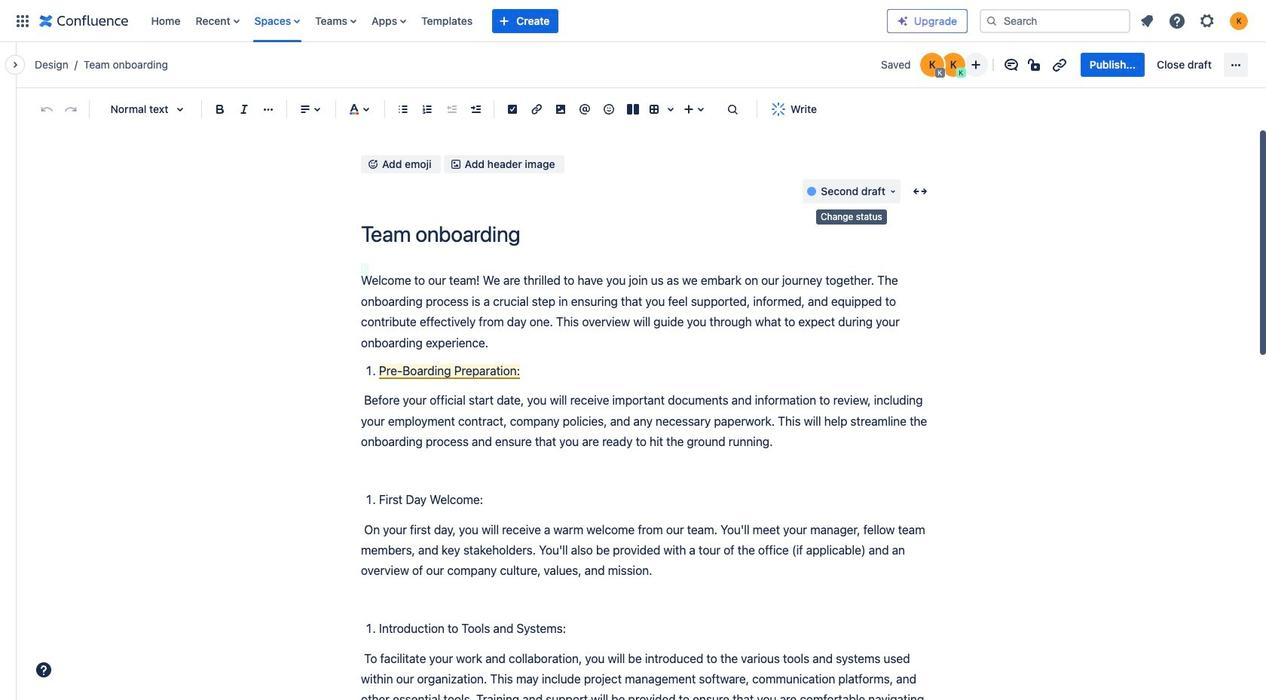 Task type: locate. For each thing, give the bounding box(es) containing it.
italic ⌘i image
[[235, 100, 253, 118]]

comment icon image
[[1003, 56, 1021, 74]]

0 horizontal spatial list
[[144, 0, 887, 42]]

layouts image
[[624, 100, 642, 118]]

copy link image
[[1051, 56, 1069, 74]]

emoji : image
[[600, 100, 618, 118]]

more formatting image
[[259, 100, 277, 118]]

banner
[[0, 0, 1267, 42]]

appswitcher icon image
[[14, 12, 32, 30]]

group
[[1081, 53, 1221, 77]]

bullet list ⌘⇧8 image
[[394, 100, 412, 118]]

numbered list ⌘⇧7 image
[[418, 100, 437, 118]]

text formatting group
[[208, 97, 280, 121]]

1 horizontal spatial list
[[1134, 7, 1258, 34]]

add image, video, or file image
[[552, 100, 570, 118]]

None search field
[[980, 9, 1131, 33]]

no restrictions image
[[1027, 56, 1045, 74]]

Main content area, start typing to enter text. text field
[[361, 271, 934, 700]]

image icon image
[[450, 159, 462, 171]]

link ⌘k image
[[528, 100, 546, 118]]

tooltip
[[817, 210, 887, 224]]

indent tab image
[[467, 100, 485, 118]]

list
[[144, 0, 887, 42], [1134, 7, 1258, 34]]

confluence image
[[39, 12, 129, 30], [39, 12, 129, 30]]

list for appswitcher icon
[[144, 0, 887, 42]]

avatar group element
[[919, 51, 967, 78]]

invite to edit image
[[967, 56, 985, 74]]

align left image
[[296, 100, 314, 118]]

add emoji image
[[367, 159, 379, 171]]

mention @ image
[[576, 100, 594, 118]]

make page full-width image
[[912, 183, 930, 201]]

help icon image
[[1169, 12, 1187, 30]]

list formating group
[[391, 97, 488, 121]]



Task type: describe. For each thing, give the bounding box(es) containing it.
find and replace image
[[724, 100, 742, 118]]

expand sidebar image
[[0, 50, 33, 80]]

action item [] image
[[504, 100, 522, 118]]

settings icon image
[[1199, 12, 1217, 30]]

notification icon image
[[1138, 12, 1157, 30]]

more image
[[1227, 56, 1246, 74]]

global element
[[9, 0, 887, 42]]

search image
[[986, 15, 998, 27]]

Give this page a title text field
[[361, 222, 934, 247]]

bold ⌘b image
[[211, 100, 229, 118]]

Search field
[[980, 9, 1131, 33]]

your profile and preferences image
[[1230, 12, 1249, 30]]

table size image
[[662, 100, 680, 118]]

list for "premium" image
[[1134, 7, 1258, 34]]

table ⇧⌥t image
[[645, 100, 663, 118]]

premium image
[[897, 15, 909, 27]]



Task type: vqa. For each thing, say whether or not it's contained in the screenshot.
LIST
yes



